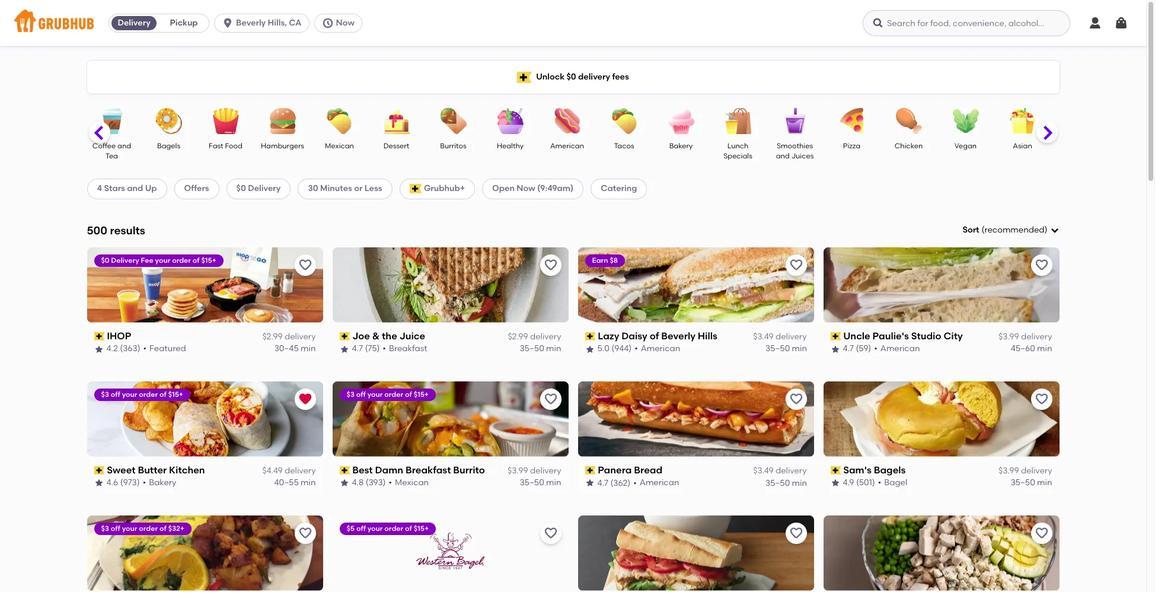 Task type: locate. For each thing, give the bounding box(es) containing it.
star icon image left 5.0
[[585, 344, 595, 354]]

panera bread
[[598, 464, 663, 476]]

2 vertical spatial $0
[[101, 256, 109, 265]]

grubhub plus flag logo image left unlock
[[518, 72, 532, 83]]

star icon image for joe & the juice
[[340, 344, 349, 354]]

• down the panera bread on the bottom of page
[[634, 478, 637, 488]]

your right the $5
[[368, 524, 383, 533]]

american down lazy daisy of beverly hills
[[641, 344, 681, 354]]

$3.49
[[754, 332, 774, 342], [754, 466, 774, 476]]

offers
[[184, 184, 209, 194]]

min
[[301, 344, 316, 354], [547, 344, 562, 354], [792, 344, 807, 354], [1038, 344, 1053, 354], [301, 478, 316, 488], [547, 478, 562, 488], [792, 478, 807, 488], [1038, 478, 1053, 488]]

delivery for sweet butter kitchen
[[285, 466, 316, 476]]

american down american 'image'
[[551, 142, 584, 150]]

earn $8
[[592, 256, 618, 265]]

4.2 (363)
[[107, 344, 140, 354]]

0 horizontal spatial grubhub plus flag logo image
[[410, 184, 422, 194]]

$3 off your order of $15+ down (75)
[[347, 390, 429, 399]]

dessert image
[[376, 108, 417, 134]]

1 $3.49 delivery from the top
[[754, 332, 807, 342]]

• american for studio
[[875, 344, 921, 354]]

• down daisy on the right bottom of page
[[635, 344, 638, 354]]

2 $3.49 delivery from the top
[[754, 466, 807, 476]]

subscription pass image for best damn breakfast burrito
[[340, 466, 350, 475]]

1 horizontal spatial bagels
[[874, 464, 906, 476]]

save this restaurant image for panera bread logo
[[789, 392, 804, 406]]

subscription pass image for joe & the juice
[[340, 332, 350, 341]]

• for sam's bagels
[[879, 478, 882, 488]]

uncle paulie's studio city logo image
[[824, 247, 1060, 323]]

featured
[[150, 344, 186, 354]]

delivery button
[[109, 14, 159, 33]]

beverly left hills
[[662, 330, 696, 342]]

$3.49 delivery for panera bread
[[754, 466, 807, 476]]

0 vertical spatial now
[[336, 18, 355, 28]]

delivery for $0 delivery
[[248, 184, 281, 194]]

1 $2.99 from the left
[[263, 332, 283, 342]]

0 horizontal spatial $3 off your order of $15+
[[101, 390, 183, 399]]

$2.99
[[263, 332, 283, 342], [508, 332, 528, 342]]

order for best damn breakfast burrito logo
[[385, 390, 404, 399]]

delivery
[[579, 72, 611, 82], [285, 332, 316, 342], [530, 332, 562, 342], [776, 332, 807, 342], [1022, 332, 1053, 342], [285, 466, 316, 476], [530, 466, 562, 476], [776, 466, 807, 476], [1022, 466, 1053, 476]]

star icon image left 4.2
[[94, 344, 104, 354]]

4.2
[[107, 344, 118, 354]]

1 vertical spatial breakfast
[[406, 464, 451, 476]]

order down • breakfast
[[385, 390, 404, 399]]

• down sam's bagels
[[879, 478, 882, 488]]

beverly left hills, at the left top of page
[[236, 18, 266, 28]]

• american down lazy daisy of beverly hills
[[635, 344, 681, 354]]

1 horizontal spatial $0
[[237, 184, 246, 194]]

and
[[118, 142, 131, 150], [777, 152, 790, 160], [127, 184, 143, 194]]

breakfast down "juice"
[[389, 344, 428, 354]]

1 vertical spatial delivery
[[248, 184, 281, 194]]

$3 down 4.2
[[101, 390, 109, 399]]

40–55
[[274, 478, 299, 488]]

min for ihop
[[301, 344, 316, 354]]

off right the $5
[[357, 524, 366, 533]]

or
[[354, 184, 363, 194]]

0 horizontal spatial subscription pass image
[[94, 332, 105, 341]]

0 horizontal spatial bagels
[[157, 142, 180, 150]]

$0 for $0 delivery fee your order of $15+
[[101, 256, 109, 265]]

• down damn in the left bottom of the page
[[389, 478, 392, 488]]

1 horizontal spatial subscription pass image
[[585, 466, 596, 475]]

star icon image left 4.7 (59)
[[831, 344, 841, 354]]

4.7 down joe
[[352, 344, 363, 354]]

4.9 (501)
[[843, 478, 876, 488]]

4.6 (973)
[[107, 478, 140, 488]]

off for western bagel studio city logo
[[357, 524, 366, 533]]

0 horizontal spatial now
[[336, 18, 355, 28]]

4.7 for panera bread
[[598, 478, 609, 488]]

2 horizontal spatial 4.7
[[843, 344, 854, 354]]

$15+
[[201, 256, 217, 265], [168, 390, 183, 399], [414, 390, 429, 399], [414, 524, 429, 533]]

4.9
[[843, 478, 855, 488]]

0 vertical spatial bagels
[[157, 142, 180, 150]]

ca
[[289, 18, 302, 28]]

1 vertical spatial $3.49 delivery
[[754, 466, 807, 476]]

off down 4.2
[[111, 390, 120, 399]]

star icon image for panera bread
[[585, 478, 595, 488]]

bakery down bakery image
[[670, 142, 693, 150]]

american down the bread
[[640, 478, 680, 488]]

1 $3 off your order of $15+ from the left
[[101, 390, 183, 399]]

2 $3.49 from the top
[[754, 466, 774, 476]]

of
[[193, 256, 200, 265], [650, 330, 660, 342], [160, 390, 167, 399], [405, 390, 412, 399], [160, 524, 167, 533], [405, 524, 412, 533]]

your down (363)
[[122, 390, 137, 399]]

1 horizontal spatial $3 off your order of $15+
[[347, 390, 429, 399]]

1 vertical spatial now
[[517, 184, 536, 194]]

0 horizontal spatial bakery
[[149, 478, 177, 488]]

star icon image left 4.6
[[94, 478, 104, 488]]

2 $2.99 delivery from the left
[[508, 332, 562, 342]]

subscription pass image left uncle
[[831, 332, 842, 341]]

0 horizontal spatial $2.99
[[263, 332, 283, 342]]

$3.49 delivery
[[754, 332, 807, 342], [754, 466, 807, 476]]

4
[[97, 184, 102, 194]]

45–60
[[1012, 344, 1036, 354]]

breakfast up • mexican
[[406, 464, 451, 476]]

• right (59)
[[875, 344, 878, 354]]

of down • featured
[[160, 390, 167, 399]]

burrito
[[453, 464, 485, 476]]

$0 down food
[[237, 184, 246, 194]]

off down 4.6
[[111, 524, 120, 533]]

subscription pass image for sweet butter kitchen
[[94, 466, 105, 475]]

bagels image
[[148, 108, 190, 134]]

star icon image left 4.8
[[340, 478, 349, 488]]

35–50 min for burrito
[[520, 478, 562, 488]]

mexican image
[[319, 108, 360, 134]]

earn
[[592, 256, 609, 265]]

now right open
[[517, 184, 536, 194]]

1 horizontal spatial 4.7
[[598, 478, 609, 488]]

bagels
[[157, 142, 180, 150], [874, 464, 906, 476]]

• for sweet butter kitchen
[[143, 478, 146, 488]]

save this restaurant image
[[789, 258, 804, 272], [1035, 258, 1049, 272], [789, 392, 804, 406], [1035, 392, 1049, 406], [544, 526, 558, 540], [1035, 526, 1049, 540]]

sam's bagels logo image
[[824, 381, 1060, 457]]

tea
[[106, 152, 118, 160]]

• american
[[635, 344, 681, 354], [875, 344, 921, 354], [634, 478, 680, 488]]

delivery left pickup in the left top of the page
[[118, 18, 151, 28]]

0 vertical spatial breakfast
[[389, 344, 428, 354]]

subscription pass image
[[94, 332, 105, 341], [585, 466, 596, 475]]

minutes
[[320, 184, 352, 194]]

35–50 for beverly
[[766, 344, 790, 354]]

$3 off your order of $15+ for damn
[[347, 390, 429, 399]]

35–50
[[520, 344, 545, 354], [766, 344, 790, 354], [520, 478, 545, 488], [766, 478, 790, 488], [1011, 478, 1036, 488]]

1 vertical spatial svg image
[[1051, 226, 1060, 235]]

svg image
[[1115, 16, 1129, 30], [1051, 226, 1060, 235]]

subscription pass image for sam's bagels
[[831, 466, 842, 475]]

and for smoothies and juices
[[777, 152, 790, 160]]

of for western bagel studio city logo
[[405, 524, 412, 533]]

smoothies and juices image
[[775, 108, 816, 134]]

breakfast
[[389, 344, 428, 354], [406, 464, 451, 476]]

0 vertical spatial grubhub plus flag logo image
[[518, 72, 532, 83]]

$3 off your order of $15+
[[101, 390, 183, 399], [347, 390, 429, 399]]

1 horizontal spatial beverly
[[662, 330, 696, 342]]

your down (75)
[[368, 390, 383, 399]]

30
[[308, 184, 318, 194]]

grubhub plus flag logo image
[[518, 72, 532, 83], [410, 184, 422, 194]]

(973)
[[120, 478, 140, 488]]

45–60 min
[[1012, 344, 1053, 354]]

uncle paulie's studio city
[[844, 330, 963, 342]]

of for jumpin' java restaurant logo
[[160, 524, 167, 533]]

delivery for $0 delivery fee your order of $15+
[[111, 256, 139, 265]]

500
[[87, 223, 107, 237]]

of right daisy on the right bottom of page
[[650, 330, 660, 342]]

0 horizontal spatial beverly
[[236, 18, 266, 28]]

grubhub plus flag logo image left grubhub+
[[410, 184, 422, 194]]

$3.99 delivery for city
[[999, 332, 1053, 342]]

mexican down "best damn breakfast burrito"
[[395, 478, 429, 488]]

• featured
[[143, 344, 186, 354]]

best
[[353, 464, 373, 476]]

1 horizontal spatial $2.99 delivery
[[508, 332, 562, 342]]

bagels up • bagel
[[874, 464, 906, 476]]

1 vertical spatial bagels
[[874, 464, 906, 476]]

0 vertical spatial and
[[118, 142, 131, 150]]

0 horizontal spatial $2.99 delivery
[[263, 332, 316, 342]]

1 horizontal spatial mexican
[[395, 478, 429, 488]]

$2.99 for joe & the juice
[[508, 332, 528, 342]]

• for uncle paulie's studio city
[[875, 344, 878, 354]]

beverly
[[236, 18, 266, 28], [662, 330, 696, 342]]

min for panera bread
[[792, 478, 807, 488]]

$0 right unlock
[[567, 72, 577, 82]]

$5
[[347, 524, 355, 533]]

hills,
[[268, 18, 287, 28]]

0 vertical spatial $3.49 delivery
[[754, 332, 807, 342]]

subscription pass image
[[340, 332, 350, 341], [585, 332, 596, 341], [831, 332, 842, 341], [94, 466, 105, 475], [340, 466, 350, 475], [831, 466, 842, 475]]

and inside coffee and tea
[[118, 142, 131, 150]]

fast food
[[209, 142, 243, 150]]

specials
[[724, 152, 753, 160]]

• right (75)
[[383, 344, 386, 354]]

subscription pass image left 'sweet'
[[94, 466, 105, 475]]

0 vertical spatial $3.49
[[754, 332, 774, 342]]

4.7 down panera
[[598, 478, 609, 488]]

chicken
[[895, 142, 923, 150]]

2 $2.99 from the left
[[508, 332, 528, 342]]

0 vertical spatial svg image
[[1115, 16, 1129, 30]]

2 vertical spatial delivery
[[111, 256, 139, 265]]

subscription pass image for ihop
[[94, 332, 105, 341]]

mexican
[[325, 142, 354, 150], [395, 478, 429, 488]]

4.7 (75)
[[352, 344, 380, 354]]

2 vertical spatial and
[[127, 184, 143, 194]]

star icon image for sweet butter kitchen
[[94, 478, 104, 488]]

1 vertical spatial $0
[[237, 184, 246, 194]]

$3.99 delivery for burrito
[[508, 466, 562, 476]]

and left up
[[127, 184, 143, 194]]

1 horizontal spatial grubhub plus flag logo image
[[518, 72, 532, 83]]

$3.99 for city
[[999, 332, 1020, 342]]

off down 4.7 (75)
[[357, 390, 366, 399]]

order down • featured
[[139, 390, 158, 399]]

damn
[[375, 464, 404, 476]]

4.6
[[107, 478, 118, 488]]

burritos
[[440, 142, 467, 150]]

•
[[143, 344, 147, 354], [383, 344, 386, 354], [635, 344, 638, 354], [875, 344, 878, 354], [143, 478, 146, 488], [389, 478, 392, 488], [634, 478, 637, 488], [879, 478, 882, 488]]

of down • breakfast
[[405, 390, 412, 399]]

uncle
[[844, 330, 871, 342]]

bagels down bagels image
[[157, 142, 180, 150]]

ihop logo image
[[87, 247, 323, 323]]

$3 right saved restaurant button
[[347, 390, 355, 399]]

$0 for $0 delivery
[[237, 184, 246, 194]]

1 horizontal spatial $2.99
[[508, 332, 528, 342]]

grubhub plus flag logo image for unlock $0 delivery fees
[[518, 72, 532, 83]]

order for jumpin' java restaurant logo
[[139, 524, 158, 533]]

delivery down hamburgers
[[248, 184, 281, 194]]

1 vertical spatial $3.49
[[754, 466, 774, 476]]

subscription pass image for panera bread
[[585, 466, 596, 475]]

and down smoothies
[[777, 152, 790, 160]]

delivery inside button
[[118, 18, 151, 28]]

$4.49 delivery
[[262, 466, 316, 476]]

4.7 left (59)
[[843, 344, 854, 354]]

your right fee
[[155, 256, 170, 265]]

svg image
[[1089, 16, 1103, 30], [222, 17, 234, 29], [322, 17, 334, 29], [873, 17, 885, 29]]

subscription pass image left panera
[[585, 466, 596, 475]]

min for best damn breakfast burrito
[[547, 478, 562, 488]]

0 horizontal spatial mexican
[[325, 142, 354, 150]]

subscription pass image for lazy daisy of beverly hills
[[585, 332, 596, 341]]

star icon image for uncle paulie's studio city
[[831, 344, 841, 354]]

min for joe & the juice
[[547, 344, 562, 354]]

35–50 for juice
[[520, 344, 545, 354]]

panera
[[598, 464, 632, 476]]

american down uncle paulie's studio city
[[881, 344, 921, 354]]

bakery down sweet butter kitchen
[[149, 478, 177, 488]]

0 vertical spatial $0
[[567, 72, 577, 82]]

$32+
[[168, 524, 185, 533]]

subscription pass image left ihop at the bottom left
[[94, 332, 105, 341]]

of down • mexican
[[405, 524, 412, 533]]

• american for of
[[635, 344, 681, 354]]

• american down uncle paulie's studio city
[[875, 344, 921, 354]]

hamburgers image
[[262, 108, 304, 134]]

pickup
[[170, 18, 198, 28]]

off for sweet butter kitchen logo
[[111, 390, 120, 399]]

mexican down mexican image
[[325, 142, 354, 150]]

0 vertical spatial bakery
[[670, 142, 693, 150]]

order left $32+
[[139, 524, 158, 533]]

0 vertical spatial mexican
[[325, 142, 354, 150]]

1 vertical spatial beverly
[[662, 330, 696, 342]]

save this restaurant image
[[298, 258, 312, 272], [544, 258, 558, 272], [544, 392, 558, 406], [298, 526, 312, 540], [789, 526, 804, 540]]

delivery left fee
[[111, 256, 139, 265]]

american
[[551, 142, 584, 150], [641, 344, 681, 354], [881, 344, 921, 354], [640, 478, 680, 488]]

art's delicatessen & restaurant logo image
[[824, 515, 1060, 591]]

(501)
[[857, 478, 876, 488]]

2 $3 off your order of $15+ from the left
[[347, 390, 429, 399]]

$3 for best
[[347, 390, 355, 399]]

svg image inside now 'button'
[[322, 17, 334, 29]]

of left $32+
[[160, 524, 167, 533]]

• right '(973)'
[[143, 478, 146, 488]]

star icon image left 4.9
[[831, 478, 841, 488]]

juice
[[400, 330, 426, 342]]

order right the $5
[[385, 524, 404, 533]]

$3 off your order of $15+ down (363)
[[101, 390, 183, 399]]

1 $3.49 from the top
[[754, 332, 774, 342]]

your down '(973)'
[[122, 524, 137, 533]]

0 vertical spatial beverly
[[236, 18, 266, 28]]

35–50 min
[[520, 344, 562, 354], [766, 344, 807, 354], [520, 478, 562, 488], [766, 478, 807, 488], [1011, 478, 1053, 488]]

1 $2.99 delivery from the left
[[263, 332, 316, 342]]

subscription pass image left sam's
[[831, 466, 842, 475]]

• bakery
[[143, 478, 177, 488]]

your for jumpin' java restaurant logo
[[122, 524, 137, 533]]

subscription pass image left best
[[340, 466, 350, 475]]

save this restaurant image for $3 off your order of $32+
[[298, 526, 312, 540]]

save this restaurant button
[[295, 254, 316, 276], [540, 254, 562, 276], [786, 254, 807, 276], [1032, 254, 1053, 276], [540, 388, 562, 410], [786, 388, 807, 410], [1032, 388, 1053, 410], [295, 523, 316, 544], [540, 523, 562, 544], [786, 523, 807, 544], [1032, 523, 1053, 544]]

main navigation navigation
[[0, 0, 1147, 46]]

now right ca
[[336, 18, 355, 28]]

30–45
[[275, 344, 299, 354]]

$3.49 for panera bread
[[754, 466, 774, 476]]

lazy daisy of beverly hills
[[598, 330, 718, 342]]

1 vertical spatial and
[[777, 152, 790, 160]]

0 vertical spatial subscription pass image
[[94, 332, 105, 341]]

up
[[145, 184, 157, 194]]

$5 off your order of $15+
[[347, 524, 429, 533]]

min for lazy daisy of beverly hills
[[792, 344, 807, 354]]

and for coffee and tea
[[118, 142, 131, 150]]

star icon image left 4.7 (75)
[[340, 344, 349, 354]]

star icon image
[[94, 344, 104, 354], [340, 344, 349, 354], [585, 344, 595, 354], [831, 344, 841, 354], [94, 478, 104, 488], [340, 478, 349, 488], [585, 478, 595, 488], [831, 478, 841, 488]]

american image
[[547, 108, 588, 134]]

bakery
[[670, 142, 693, 150], [149, 478, 177, 488]]

1 horizontal spatial svg image
[[1115, 16, 1129, 30]]

star icon image left the 4.7 (362)
[[585, 478, 595, 488]]

2 horizontal spatial $0
[[567, 72, 577, 82]]

4.7 for joe & the juice
[[352, 344, 363, 354]]

subscription pass image left joe
[[340, 332, 350, 341]]

subscription pass image left lazy
[[585, 332, 596, 341]]

1 vertical spatial grubhub plus flag logo image
[[410, 184, 422, 194]]

$15+ for best damn breakfast burrito logo
[[414, 390, 429, 399]]

1 vertical spatial subscription pass image
[[585, 466, 596, 475]]

$0 down 500
[[101, 256, 109, 265]]

$3.99
[[999, 332, 1020, 342], [508, 466, 528, 476], [999, 466, 1020, 476]]

and inside "smoothies and juices"
[[777, 152, 790, 160]]

0 horizontal spatial 4.7
[[352, 344, 363, 354]]

off
[[111, 390, 120, 399], [357, 390, 366, 399], [111, 524, 120, 533], [357, 524, 366, 533]]

save this restaurant image for art's delicatessen & restaurant logo
[[1035, 526, 1049, 540]]

star icon image for best damn breakfast burrito
[[340, 478, 349, 488]]

• right (363)
[[143, 344, 147, 354]]

fee
[[141, 256, 154, 265]]

and up tea
[[118, 142, 131, 150]]

beverly inside button
[[236, 18, 266, 28]]

0 horizontal spatial $0
[[101, 256, 109, 265]]

None field
[[963, 224, 1060, 236]]

0 vertical spatial delivery
[[118, 18, 151, 28]]

american for panera bread
[[640, 478, 680, 488]]



Task type: describe. For each thing, give the bounding box(es) containing it.
(362)
[[611, 478, 631, 488]]

your for best damn breakfast burrito logo
[[368, 390, 383, 399]]

lunch specials image
[[718, 108, 759, 134]]

best damn breakfast burrito logo image
[[333, 381, 569, 457]]

save this restaurant image for $3 off your order of $15+
[[544, 392, 558, 406]]

unlock $0 delivery fees
[[537, 72, 629, 82]]

burritos image
[[433, 108, 474, 134]]

catering
[[601, 184, 638, 194]]

(393)
[[366, 478, 386, 488]]

asian image
[[1003, 108, 1044, 134]]

4.7 (362)
[[598, 478, 631, 488]]

$0 delivery fee your order of $15+
[[101, 256, 217, 265]]

star icon image for ihop
[[94, 344, 104, 354]]

vegan
[[955, 142, 977, 150]]

asian
[[1014, 142, 1033, 150]]

coffee
[[92, 142, 116, 150]]

coffee and tea image
[[91, 108, 133, 134]]

stars
[[104, 184, 125, 194]]

your for western bagel studio city logo
[[368, 524, 383, 533]]

4.8 (393)
[[352, 478, 386, 488]]

$15+ for sweet butter kitchen logo
[[168, 390, 183, 399]]

tacos
[[614, 142, 635, 150]]

40–55 min
[[274, 478, 316, 488]]

svg image inside main navigation navigation
[[1115, 16, 1129, 30]]

$3 off your order of $15+ for butter
[[101, 390, 183, 399]]

4.7 (59)
[[843, 344, 872, 354]]

35–50 min for beverly
[[766, 344, 807, 354]]

order for western bagel studio city logo
[[385, 524, 404, 533]]

• for ihop
[[143, 344, 147, 354]]

sam's
[[844, 464, 872, 476]]

of right fee
[[193, 256, 200, 265]]

• for best damn breakfast burrito
[[389, 478, 392, 488]]

sweet butter kitchen logo image
[[87, 381, 323, 457]]

• american down the bread
[[634, 478, 680, 488]]

• mexican
[[389, 478, 429, 488]]

min for sweet butter kitchen
[[301, 478, 316, 488]]

save this restaurant image for uncle paulie's studio city logo
[[1035, 258, 1049, 272]]

$15+ for western bagel studio city logo
[[414, 524, 429, 533]]

hamburgers
[[261, 142, 304, 150]]

your for sweet butter kitchen logo
[[122, 390, 137, 399]]

save this restaurant image for $0 delivery fee your order of $15+
[[298, 258, 312, 272]]

fees
[[613, 72, 629, 82]]

bakery image
[[661, 108, 702, 134]]

pizza
[[844, 142, 861, 150]]

fast food image
[[205, 108, 247, 134]]

delivery for sam's bagels
[[1022, 466, 1053, 476]]

off for best damn breakfast burrito logo
[[357, 390, 366, 399]]

1 horizontal spatial bakery
[[670, 142, 693, 150]]

best damn breakfast burrito
[[353, 464, 485, 476]]

sam's bagels
[[844, 464, 906, 476]]

american for uncle paulie's studio city
[[881, 344, 921, 354]]

$3 for sweet
[[101, 390, 109, 399]]

• for panera bread
[[634, 478, 637, 488]]

corner bakery logo image
[[578, 515, 814, 591]]

delivery for joe & the juice
[[530, 332, 562, 342]]

studio
[[912, 330, 942, 342]]

beverly hills, ca button
[[214, 14, 314, 33]]

delivery for best damn breakfast burrito
[[530, 466, 562, 476]]

saved restaurant image
[[298, 392, 312, 406]]

sweet butter kitchen
[[107, 464, 205, 476]]

35–50 min for juice
[[520, 344, 562, 354]]

recommended
[[985, 225, 1045, 235]]

• for joe & the juice
[[383, 344, 386, 354]]

smoothies
[[777, 142, 814, 150]]

food
[[225, 142, 243, 150]]

1 horizontal spatial now
[[517, 184, 536, 194]]

delivery for ihop
[[285, 332, 316, 342]]

lazy daisy of beverly hills logo image
[[578, 247, 814, 323]]

delivery for panera bread
[[776, 466, 807, 476]]

bagel
[[885, 478, 908, 488]]

none field containing sort
[[963, 224, 1060, 236]]

vegan image
[[946, 108, 987, 134]]

grubhub+
[[424, 184, 465, 194]]

off for jumpin' java restaurant logo
[[111, 524, 120, 533]]

city
[[944, 330, 963, 342]]

daisy
[[622, 330, 648, 342]]

healthy
[[497, 142, 524, 150]]

panera bread logo image
[[578, 381, 814, 457]]

4.7 for uncle paulie's studio city
[[843, 344, 854, 354]]

juices
[[792, 152, 814, 160]]

chicken image
[[889, 108, 930, 134]]

hills
[[698, 330, 718, 342]]

grubhub plus flag logo image for grubhub+
[[410, 184, 422, 194]]

$4.49
[[262, 466, 283, 476]]

coffee and tea
[[92, 142, 131, 160]]

healthy image
[[490, 108, 531, 134]]

(59)
[[856, 344, 872, 354]]

4.8
[[352, 478, 364, 488]]

jumpin' java restaurant logo image
[[87, 515, 323, 591]]

sweet
[[107, 464, 136, 476]]

the
[[382, 330, 397, 342]]

sort ( recommended )
[[963, 225, 1048, 235]]

svg image inside beverly hills, ca button
[[222, 17, 234, 29]]

american for lazy daisy of beverly hills
[[641, 344, 681, 354]]

open now (9:49am)
[[493, 184, 574, 194]]

of for best damn breakfast burrito logo
[[405, 390, 412, 399]]

min for sam's bagels
[[1038, 478, 1053, 488]]

open
[[493, 184, 515, 194]]

$3.49 delivery for lazy daisy of beverly hills
[[754, 332, 807, 342]]

)
[[1045, 225, 1048, 235]]

min for uncle paulie's studio city
[[1038, 344, 1053, 354]]

$2.99 for ihop
[[263, 332, 283, 342]]

5.0
[[598, 344, 610, 354]]

lunch specials
[[724, 142, 753, 160]]

tacos image
[[604, 108, 645, 134]]

of for sweet butter kitchen logo
[[160, 390, 167, 399]]

$3.49 for lazy daisy of beverly hills
[[754, 332, 774, 342]]

$3.99 for burrito
[[508, 466, 528, 476]]

order right fee
[[172, 256, 191, 265]]

4 stars and up
[[97, 184, 157, 194]]

500 results
[[87, 223, 145, 237]]

unlock
[[537, 72, 565, 82]]

save this restaurant image for sam's bagels logo
[[1035, 392, 1049, 406]]

delivery for lazy daisy of beverly hills
[[776, 332, 807, 342]]

• for lazy daisy of beverly hills
[[635, 344, 638, 354]]

$3 down 4.6
[[101, 524, 109, 533]]

30 minutes or less
[[308, 184, 383, 194]]

lunch
[[728, 142, 749, 150]]

$2.99 delivery for ihop
[[263, 332, 316, 342]]

1 vertical spatial bakery
[[149, 478, 177, 488]]

30–45 min
[[275, 344, 316, 354]]

pizza image
[[832, 108, 873, 134]]

saved restaurant button
[[295, 388, 316, 410]]

western bagel studio city logo image
[[413, 515, 488, 591]]

subscription pass image for uncle paulie's studio city
[[831, 332, 842, 341]]

• breakfast
[[383, 344, 428, 354]]

35–50 for burrito
[[520, 478, 545, 488]]

Search for food, convenience, alcohol... search field
[[863, 10, 1071, 36]]

smoothies and juices
[[777, 142, 814, 160]]

sort
[[963, 225, 980, 235]]

joe & the juice logo image
[[333, 247, 569, 323]]

pickup button
[[159, 14, 209, 33]]

dessert
[[384, 142, 410, 150]]

paulie's
[[873, 330, 910, 342]]

now inside 'button'
[[336, 18, 355, 28]]

butter
[[138, 464, 167, 476]]

(363)
[[120, 344, 140, 354]]

joe & the juice
[[353, 330, 426, 342]]

$0 delivery
[[237, 184, 281, 194]]

order for sweet butter kitchen logo
[[139, 390, 158, 399]]

1 vertical spatial mexican
[[395, 478, 429, 488]]

(
[[982, 225, 985, 235]]

(944)
[[612, 344, 632, 354]]

delivery for uncle paulie's studio city
[[1022, 332, 1053, 342]]

beverly hills, ca
[[236, 18, 302, 28]]

$2.99 delivery for joe & the juice
[[508, 332, 562, 342]]

star icon image for lazy daisy of beverly hills
[[585, 344, 595, 354]]

0 horizontal spatial svg image
[[1051, 226, 1060, 235]]

• bagel
[[879, 478, 908, 488]]

5.0 (944)
[[598, 344, 632, 354]]

now button
[[314, 14, 367, 33]]

star icon image for sam's bagels
[[831, 478, 841, 488]]

ihop
[[107, 330, 131, 342]]

fast
[[209, 142, 223, 150]]

$3 off your order of $32+
[[101, 524, 185, 533]]



Task type: vqa. For each thing, say whether or not it's contained in the screenshot.


